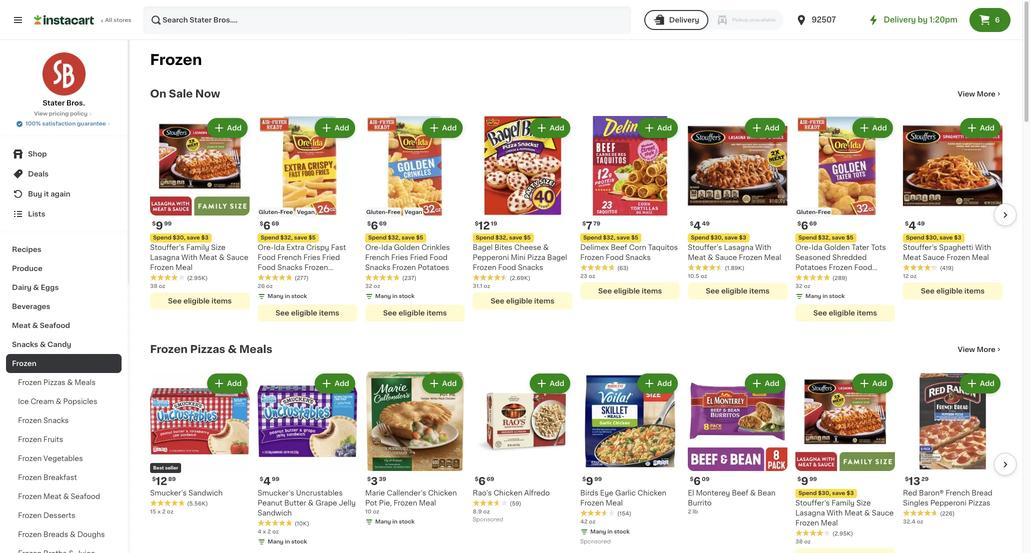 Task type: vqa. For each thing, say whether or not it's contained in the screenshot.


Task type: describe. For each thing, give the bounding box(es) containing it.
deals link
[[6, 164, 122, 184]]

french inside 'ore-ida extra crispy fast food french fries fried food snacks frozen potatoes'
[[277, 254, 302, 261]]

snacks & candy link
[[6, 335, 122, 354]]

stock down marie callender's chicken pot pie, frozen meal 10 oz at bottom
[[399, 519, 415, 525]]

frozen snacks
[[18, 417, 69, 424]]

see eligible items button for fried
[[365, 305, 465, 322]]

& inside snacks & candy link
[[40, 341, 46, 348]]

ice
[[18, 398, 29, 405]]

pot
[[365, 500, 377, 507]]

eligible for meal
[[936, 288, 963, 295]]

(289)
[[833, 276, 847, 281]]

items for stouffer's family size lasagna with meat & sauce frozen meal
[[211, 298, 232, 305]]

& inside ice cream & popsicles link
[[56, 398, 61, 405]]

8.9 oz
[[473, 509, 490, 515]]

shop
[[28, 151, 47, 158]]

more for spend $30, save $3
[[977, 91, 996, 98]]

uncrustables
[[296, 490, 343, 497]]

49 for stouffer's spaghetti with meat sauce frozen meal
[[917, 221, 925, 227]]

stouffer's for see eligible items button for &
[[150, 244, 184, 251]]

spend $30, save $3 for see eligible items button related to meal
[[906, 235, 961, 241]]

lasagna inside 'stouffer's lasagna with meat & sauce frozen meal'
[[724, 244, 754, 251]]

2 horizontal spatial $ 9 99
[[797, 476, 817, 487]]

see eligible items button for frozen
[[688, 283, 787, 300]]

on
[[150, 89, 166, 99]]

89
[[168, 477, 176, 482]]

1 vertical spatial frozen pizzas & meals
[[18, 379, 96, 386]]

1 horizontal spatial $ 9 99
[[582, 476, 602, 487]]

6 button
[[970, 8, 1011, 32]]

bean
[[758, 490, 776, 497]]

0 horizontal spatial 38 oz
[[150, 284, 165, 289]]

see for ore-ida extra crispy fast food french fries fried food snacks frozen potatoes
[[276, 310, 289, 317]]

save for see eligible items button associated with snacks
[[617, 235, 630, 241]]

0 vertical spatial frozen pizzas & meals link
[[150, 344, 272, 356]]

10
[[365, 509, 371, 515]]

beef inside el monterey beef & bean burrito 2 lb
[[732, 490, 748, 497]]

frozen vegetables link
[[6, 449, 122, 468]]

12 oz
[[903, 274, 917, 279]]

(277)
[[295, 276, 309, 281]]

100% satisfaction guarantee button
[[16, 118, 112, 128]]

on sale now
[[150, 89, 220, 99]]

frozen snacks link
[[6, 411, 122, 430]]

$ 7 79
[[582, 221, 600, 231]]

fast
[[331, 244, 346, 251]]

french inside red baron® french bread singles pepperoni pizzas
[[946, 490, 970, 497]]

1 horizontal spatial 38
[[795, 539, 803, 545]]

best seller
[[153, 466, 178, 470]]

$ inside $ 3 39
[[367, 477, 371, 482]]

stock for fried
[[399, 294, 415, 299]]

see eligible items for frozen
[[706, 288, 770, 295]]

in for fried
[[392, 294, 398, 299]]

eligible for pizza
[[506, 298, 532, 305]]

meal inside birds eye garlic chicken frozen meal
[[606, 500, 623, 507]]

doughs
[[77, 531, 105, 538]]

spend $32, save $5 for fried
[[368, 235, 423, 241]]

1 horizontal spatial 38 oz
[[795, 539, 811, 545]]

many in stock for jelly
[[268, 539, 307, 545]]

see eligible items for shredded
[[813, 310, 877, 317]]

smucker's for 12
[[150, 490, 187, 497]]

frozen meat & seafood link
[[6, 487, 122, 506]]

100%
[[26, 121, 41, 127]]

(419)
[[940, 266, 954, 271]]

meat & seafood
[[12, 322, 70, 329]]

0 vertical spatial meals
[[239, 344, 272, 355]]

0 horizontal spatial size
[[211, 244, 226, 251]]

stouffer's lasagna with meat & sauce frozen meal
[[688, 244, 781, 261]]

view more link for 13
[[958, 345, 1003, 355]]

frozen breakfast
[[18, 474, 77, 481]]

fried inside 'ore-ida extra crispy fast food french fries fried food snacks frozen potatoes'
[[322, 254, 340, 261]]

32.4 oz
[[903, 519, 923, 525]]

& inside smucker's uncrustables peanut butter & grape jelly sandwich
[[308, 500, 314, 507]]

fries inside 'ore-ida extra crispy fast food french fries fried food snacks frozen potatoes'
[[303, 254, 320, 261]]

eligible for snacks
[[614, 288, 640, 295]]

0 horizontal spatial meals
[[75, 379, 96, 386]]

$ 3 39
[[367, 476, 386, 487]]

spend for see eligible items button associated with snacks
[[583, 235, 602, 241]]

view pricing policy
[[34, 111, 88, 117]]

$32, for shredded
[[818, 235, 831, 241]]

79
[[593, 221, 600, 227]]

gluten- for ore-ida extra crispy fast food french fries fried food snacks frozen potatoes
[[259, 210, 280, 215]]

spend $32, save $5 for snacks
[[583, 235, 638, 241]]

vegan for extra
[[297, 210, 315, 215]]

spend for see eligible items button for &
[[153, 235, 171, 241]]

frozen inside bagel bites cheese & pepperoni mini pizza bagel frozen food snacks
[[473, 264, 496, 271]]

pepperoni inside red baron® french bread singles pepperoni pizzas
[[930, 500, 967, 507]]

gluten- for ore-ida golden crinkles french fries fried food snacks frozen potatoes
[[366, 210, 388, 215]]

1 vertical spatial (2.95k)
[[833, 531, 853, 537]]

see eligible items for pizza
[[491, 298, 554, 305]]

69 for ore-ida golden crinkles french fries fried food snacks frozen potatoes
[[379, 221, 387, 227]]

sauce inside 'stouffer's lasagna with meat & sauce frozen meal'
[[715, 254, 737, 261]]

3
[[371, 476, 378, 487]]

frozen inside ore-ida golden tater tots seasoned shredded potatoes frozen food snacks
[[829, 264, 853, 271]]

free for golden
[[388, 210, 400, 215]]

3 gluten- from the left
[[796, 210, 818, 215]]

0 horizontal spatial stouffer's family size lasagna with meat & sauce frozen meal
[[150, 244, 248, 271]]

69 for ore-ida extra crispy fast food french fries fried food snacks frozen potatoes
[[272, 221, 279, 227]]

ida for seasoned
[[812, 244, 822, 251]]

spend $30, save $3 for see eligible items button for &
[[153, 235, 208, 241]]

4 up 'stouffer's lasagna with meat & sauce frozen meal'
[[694, 221, 701, 231]]

& inside dairy & eggs link
[[33, 284, 39, 291]]

$ inside $ 7 79
[[582, 221, 586, 227]]

stater bros. logo image
[[42, 52, 86, 96]]

(59)
[[510, 501, 521, 507]]

32 oz for ore-ida golden crinkles french fries fried food snacks frozen potatoes
[[365, 284, 380, 289]]

$32, for fried
[[388, 235, 400, 241]]

frozen desserts
[[18, 512, 75, 519]]

ore- for ore-ida golden tater tots seasoned shredded potatoes frozen food snacks
[[795, 244, 812, 251]]

$ inside $ 6 09
[[690, 477, 694, 482]]

0 vertical spatial (2.95k)
[[187, 276, 208, 281]]

view more for spend $30, save $3
[[958, 91, 996, 98]]

1 vertical spatial bagel
[[547, 254, 567, 261]]

2 chicken from the left
[[494, 490, 522, 497]]

$ 4 49 for stouffer's lasagna with meat & sauce frozen meal
[[690, 221, 710, 231]]

1 vertical spatial pizzas
[[43, 379, 65, 386]]

view pricing policy link
[[34, 110, 94, 118]]

many in stock inside product group
[[375, 519, 415, 525]]

frozen inside 'stouffer's lasagna with meat & sauce frozen meal'
[[739, 254, 762, 261]]

spend for see eligible items button related to meal
[[906, 235, 924, 241]]

spend for see eligible items button related to pizza
[[476, 235, 494, 241]]

produce link
[[6, 259, 122, 278]]

delivery by 1:20pm
[[884, 16, 958, 24]]

see for delimex beef corn taquitos frozen food snacks
[[598, 288, 612, 295]]

$ 6 69 up rao's at the bottom of page
[[475, 476, 494, 487]]

view for spend $32, save $5
[[958, 91, 975, 98]]

1 horizontal spatial stouffer's family size lasagna with meat & sauce frozen meal
[[795, 500, 894, 527]]

4 down the peanut
[[258, 529, 261, 535]]

32 oz for ore-ida golden tater tots seasoned shredded potatoes frozen food snacks
[[795, 284, 810, 289]]

$ inside $ 12 89
[[152, 477, 156, 482]]

red baron® french bread singles pepperoni pizzas
[[903, 490, 993, 507]]

gluten-free vegan for extra
[[259, 210, 315, 215]]

bros.
[[66, 100, 85, 107]]

all stores link
[[34, 6, 132, 34]]

el monterey beef & bean burrito 2 lb
[[688, 490, 776, 515]]

see eligible items for meal
[[921, 288, 985, 295]]

0 vertical spatial 38
[[150, 284, 157, 289]]

ore-ida golden tater tots seasoned shredded potatoes frozen food snacks
[[795, 244, 886, 281]]

10.5 oz
[[688, 274, 707, 279]]

1:20pm
[[930, 16, 958, 24]]

by
[[918, 16, 928, 24]]

0 horizontal spatial bagel
[[473, 244, 493, 251]]

peanut
[[258, 500, 282, 507]]

many down 42 oz
[[590, 529, 606, 535]]

mini
[[511, 254, 526, 261]]

15
[[150, 509, 156, 515]]

potatoes inside 'ore-ida golden crinkles french fries fried food snacks frozen potatoes'
[[418, 264, 449, 271]]

$ 4 99
[[260, 476, 279, 487]]

23
[[580, 274, 587, 279]]

item carousel region for on sale now
[[136, 112, 1017, 328]]

view more for 13
[[958, 346, 996, 353]]

pricing
[[49, 111, 69, 117]]

ore- for ore-ida golden crinkles french fries fried food snacks frozen potatoes
[[365, 244, 381, 251]]

2 horizontal spatial lasagna
[[795, 510, 825, 517]]

see eligible items button for meal
[[903, 283, 1003, 300]]

marie callender's chicken pot pie, frozen meal 10 oz
[[365, 490, 457, 515]]

0 vertical spatial family
[[186, 244, 209, 251]]

& inside frozen meat & seafood link
[[63, 493, 69, 500]]

32 for ore-ida golden crinkles french fries fried food snacks frozen potatoes
[[365, 284, 372, 289]]

$ 13 29
[[905, 476, 929, 487]]

2 horizontal spatial 9
[[801, 476, 808, 487]]

frozen inside birds eye garlic chicken frozen meal
[[580, 500, 604, 507]]

1 horizontal spatial size
[[856, 500, 871, 507]]

0 vertical spatial frozen pizzas & meals
[[150, 344, 272, 355]]

0 horizontal spatial 9
[[156, 221, 163, 231]]

shredded
[[832, 254, 867, 261]]

guarantee
[[77, 121, 106, 127]]

buy
[[28, 191, 42, 198]]

see eligible items button for shredded
[[795, 305, 895, 322]]

6 inside button
[[995, 17, 1000, 24]]

stores
[[114, 18, 131, 23]]

sauce inside stouffer's spaghetti with meat sauce frozen meal
[[923, 254, 945, 261]]

rao's
[[473, 490, 492, 497]]

product group containing 3
[[365, 372, 465, 528]]

many for shredded
[[806, 294, 821, 299]]

gluten-free
[[796, 210, 831, 215]]

birds
[[580, 490, 598, 497]]

beverages link
[[6, 297, 122, 316]]

save for see eligible items button corresponding to fried
[[402, 235, 415, 241]]

see for stouffer's spaghetti with meat sauce frozen meal
[[921, 288, 935, 295]]

tater
[[852, 244, 869, 251]]

in down birds eye garlic chicken frozen meal
[[608, 529, 613, 535]]

stock for jelly
[[291, 539, 307, 545]]

recipes
[[12, 246, 41, 253]]

golden for shredded
[[824, 244, 850, 251]]

meat inside stouffer's spaghetti with meat sauce frozen meal
[[903, 254, 921, 261]]

delivery button
[[644, 10, 708, 30]]

stater
[[43, 100, 65, 107]]

10.5
[[688, 274, 699, 279]]

0 horizontal spatial $ 9 99
[[152, 221, 172, 231]]

spend $32, save $5 for shredded
[[798, 235, 854, 241]]

many in stock for french
[[268, 294, 307, 299]]

singles
[[903, 500, 929, 507]]

ida for food
[[274, 244, 285, 251]]

stouffer's spaghetti with meat sauce frozen meal
[[903, 244, 991, 261]]

$ 12 89
[[152, 476, 176, 487]]

meal inside stouffer's spaghetti with meat sauce frozen meal
[[972, 254, 989, 261]]

snacks inside 'ore-ida extra crispy fast food french fries fried food snacks frozen potatoes'
[[277, 264, 303, 271]]

butter
[[284, 500, 306, 507]]

frozen breads & doughs
[[18, 531, 105, 538]]

snacks inside delimex beef corn taquitos frozen food snacks
[[626, 254, 651, 261]]

1 vertical spatial view
[[34, 111, 48, 117]]

buy it again link
[[6, 184, 122, 204]]

spend $32, save $5 for pizza
[[476, 235, 531, 241]]

sandwich inside smucker's uncrustables peanut butter & grape jelly sandwich
[[258, 510, 292, 517]]

(237)
[[402, 276, 416, 281]]

callender's
[[387, 490, 426, 497]]

garlic
[[615, 490, 636, 497]]

beef inside delimex beef corn taquitos frozen food snacks
[[611, 244, 627, 251]]

crispy
[[306, 244, 329, 251]]

potatoes inside 'ore-ida extra crispy fast food french fries fried food snacks frozen potatoes'
[[258, 274, 289, 281]]

(10k)
[[295, 521, 309, 527]]

$ 6 09
[[690, 476, 710, 487]]

see eligible items button for french
[[258, 305, 357, 322]]

see for ore-ida golden crinkles french fries fried food snacks frozen potatoes
[[383, 310, 397, 317]]

shop link
[[6, 144, 122, 164]]

see for bagel bites cheese & pepperoni mini pizza bagel frozen food snacks
[[491, 298, 504, 305]]

frozen inside 'ore-ida golden crinkles french fries fried food snacks frozen potatoes'
[[392, 264, 416, 271]]

8.9
[[473, 509, 482, 515]]

again
[[51, 191, 70, 198]]

eligible for shredded
[[829, 310, 855, 317]]

2 inside el monterey beef & bean burrito 2 lb
[[688, 509, 691, 515]]

chicken inside marie callender's chicken pot pie, frozen meal 10 oz
[[428, 490, 457, 497]]

frozen vegetables
[[18, 455, 83, 462]]

$5 for taquitos
[[631, 235, 638, 241]]



Task type: locate. For each thing, give the bounding box(es) containing it.
delivery
[[884, 16, 916, 24], [669, 17, 699, 24]]

0 vertical spatial item carousel region
[[136, 112, 1017, 328]]

2 vegan from the left
[[404, 210, 422, 215]]

delivery inside "link"
[[884, 16, 916, 24]]

items
[[642, 288, 662, 295], [749, 288, 770, 295], [964, 288, 985, 295], [211, 298, 232, 305], [534, 298, 554, 305], [319, 310, 339, 317], [427, 310, 447, 317], [857, 310, 877, 317]]

1 horizontal spatial smucker's
[[258, 490, 294, 497]]

in down "butter"
[[285, 539, 290, 545]]

12 for $ 12 19
[[478, 221, 490, 231]]

snacks inside ore-ida golden tater tots seasoned shredded potatoes frozen food snacks
[[795, 274, 821, 281]]

see eligible items for fried
[[383, 310, 447, 317]]

sponsored badge image down 8.9 oz
[[473, 517, 503, 523]]

1 $5 from the left
[[309, 235, 316, 241]]

red
[[903, 490, 917, 497]]

ice cream & popsicles
[[18, 398, 97, 405]]

0 horizontal spatial $ 4 49
[[690, 221, 710, 231]]

french inside 'ore-ida golden crinkles french fries fried food snacks frozen potatoes'
[[365, 254, 390, 261]]

smucker's inside smucker's uncrustables peanut butter & grape jelly sandwich
[[258, 490, 294, 497]]

in down marie callender's chicken pot pie, frozen meal 10 oz at bottom
[[392, 519, 398, 525]]

12 down stouffer's spaghetti with meat sauce frozen meal
[[903, 274, 909, 279]]

stock down (237)
[[399, 294, 415, 299]]

2 down the peanut
[[267, 529, 271, 535]]

1 gluten- from the left
[[259, 210, 280, 215]]

buy it again
[[28, 191, 70, 198]]

x for 4
[[263, 529, 266, 535]]

1 horizontal spatial lasagna
[[724, 244, 754, 251]]

4 up the peanut
[[263, 476, 271, 487]]

oz inside marie callender's chicken pot pie, frozen meal 10 oz
[[373, 509, 379, 515]]

2 horizontal spatial free
[[818, 210, 831, 215]]

0 horizontal spatial gluten-
[[259, 210, 280, 215]]

2 left lb
[[688, 509, 691, 515]]

spend $32, save $5 up 'ore-ida golden crinkles french fries fried food snacks frozen potatoes'
[[368, 235, 423, 241]]

spend $32, save $5 up delimex
[[583, 235, 638, 241]]

2 32 oz from the left
[[795, 284, 810, 289]]

meat & seafood link
[[6, 316, 122, 335]]

2 smucker's from the left
[[258, 490, 294, 497]]

& inside meat & seafood link
[[32, 322, 38, 329]]

view for 6
[[958, 346, 975, 353]]

1 horizontal spatial family
[[832, 500, 855, 507]]

add button
[[208, 119, 247, 137], [316, 119, 354, 137], [423, 119, 462, 137], [531, 119, 569, 137], [638, 119, 677, 137], [746, 119, 784, 137], [853, 119, 892, 137], [961, 119, 1000, 137], [208, 375, 247, 393], [316, 375, 354, 393], [423, 375, 462, 393], [531, 375, 569, 393], [638, 375, 677, 393], [746, 375, 784, 393], [853, 375, 892, 393], [961, 375, 1000, 393]]

x right 15
[[157, 509, 161, 515]]

12 for $ 12 89
[[156, 476, 167, 487]]

marie
[[365, 490, 385, 497]]

(226)
[[940, 511, 955, 517]]

gluten-free vegan up 'ore-ida golden crinkles french fries fried food snacks frozen potatoes'
[[366, 210, 422, 215]]

chicken right callender's
[[428, 490, 457, 497]]

eligible for fried
[[399, 310, 425, 317]]

0 horizontal spatial gluten-free vegan
[[259, 210, 315, 215]]

0 vertical spatial pepperoni
[[473, 254, 509, 261]]

view more link for spend $30, save $3
[[958, 89, 1003, 99]]

stock
[[291, 294, 307, 299], [399, 294, 415, 299], [829, 294, 845, 299], [399, 519, 415, 525], [614, 529, 630, 535], [291, 539, 307, 545]]

many down 26 oz on the bottom
[[268, 294, 284, 299]]

food inside 'ore-ida golden crinkles french fries fried food snacks frozen potatoes'
[[430, 254, 448, 261]]

2 item carousel region from the top
[[136, 368, 1017, 553]]

2 right 15
[[162, 509, 166, 515]]

3 spend $32, save $5 from the left
[[476, 235, 531, 241]]

frozen pizzas & meals
[[150, 344, 272, 355], [18, 379, 96, 386]]

0 horizontal spatial pepperoni
[[473, 254, 509, 261]]

1 horizontal spatial 9
[[586, 476, 593, 487]]

1 fried from the left
[[322, 254, 340, 261]]

3 ore- from the left
[[795, 244, 812, 251]]

spend for see eligible items button associated with french
[[261, 235, 279, 241]]

ida inside 'ore-ida extra crispy fast food french fries fried food snacks frozen potatoes'
[[274, 244, 285, 251]]

32 down 'ore-ida golden crinkles french fries fried food snacks frozen potatoes'
[[365, 284, 372, 289]]

$ 6 69 up 'ore-ida golden crinkles french fries fried food snacks frozen potatoes'
[[367, 221, 387, 231]]

0 horizontal spatial 32 oz
[[365, 284, 380, 289]]

2 $32, from the left
[[388, 235, 400, 241]]

$ 12 19
[[475, 221, 497, 231]]

spend $30, save $3 for frozen see eligible items button
[[691, 235, 746, 241]]

product group
[[150, 116, 250, 310], [258, 116, 357, 322], [365, 116, 465, 322], [473, 116, 572, 310], [580, 116, 680, 300], [688, 116, 787, 300], [795, 116, 895, 322], [903, 116, 1003, 300], [150, 372, 250, 516], [258, 372, 357, 548], [365, 372, 465, 528], [473, 372, 572, 525], [580, 372, 680, 547], [688, 372, 787, 516], [795, 372, 895, 553], [903, 372, 1003, 526]]

Search field
[[144, 7, 630, 33]]

1 smucker's from the left
[[150, 490, 187, 497]]

best
[[153, 466, 164, 470]]

seafood up candy on the bottom of the page
[[40, 322, 70, 329]]

& inside bagel bites cheese & pepperoni mini pizza bagel frozen food snacks
[[543, 244, 549, 251]]

gluten-free vegan for golden
[[366, 210, 422, 215]]

service type group
[[644, 10, 784, 30]]

09
[[702, 477, 710, 482]]

beverages
[[12, 303, 50, 310]]

stock down (289)
[[829, 294, 845, 299]]

3 $5 from the left
[[524, 235, 531, 241]]

1 horizontal spatial potatoes
[[418, 264, 449, 271]]

pie,
[[379, 500, 392, 507]]

$5 up crinkles
[[416, 235, 423, 241]]

2 for 4
[[267, 529, 271, 535]]

$ 4 49 for stouffer's spaghetti with meat sauce frozen meal
[[905, 221, 925, 231]]

2 spend $32, save $5 from the left
[[368, 235, 423, 241]]

1 gluten-free vegan from the left
[[259, 210, 315, 215]]

cream
[[31, 398, 54, 405]]

0 horizontal spatial ore-
[[258, 244, 274, 251]]

more
[[977, 91, 996, 98], [977, 346, 996, 353]]

many for fried
[[375, 294, 391, 299]]

free for extra
[[280, 210, 293, 215]]

frozen inside 'ore-ida extra crispy fast food french fries fried food snacks frozen potatoes'
[[304, 264, 328, 271]]

1 $ 4 49 from the left
[[690, 221, 710, 231]]

fries up (237)
[[391, 254, 408, 261]]

2 horizontal spatial chicken
[[638, 490, 666, 497]]

$32, inside product group
[[603, 235, 615, 241]]

lasagna
[[724, 244, 754, 251], [150, 254, 180, 261], [795, 510, 825, 517]]

2 49 from the left
[[917, 221, 925, 227]]

42
[[580, 519, 588, 525]]

ida inside 'ore-ida golden crinkles french fries fried food snacks frozen potatoes'
[[381, 244, 392, 251]]

frozen link
[[6, 354, 122, 373]]

2 vertical spatial pizzas
[[968, 500, 990, 507]]

1 vertical spatial item carousel region
[[136, 368, 1017, 553]]

4 $5 from the left
[[631, 235, 638, 241]]

see eligible items for snacks
[[598, 288, 662, 295]]

save for see eligible items button related to pizza
[[509, 235, 522, 241]]

it
[[44, 191, 49, 198]]

1 $32, from the left
[[280, 235, 293, 241]]

$3
[[201, 235, 208, 241], [739, 235, 746, 241], [954, 235, 961, 241], [847, 491, 854, 496]]

$5 up cheese
[[524, 235, 531, 241]]

2 for 12
[[162, 509, 166, 515]]

1 horizontal spatial frozen pizzas & meals link
[[150, 344, 272, 356]]

golden inside 'ore-ida golden crinkles french fries fried food snacks frozen potatoes'
[[394, 244, 420, 251]]

0 horizontal spatial fries
[[303, 254, 320, 261]]

many down seasoned
[[806, 294, 821, 299]]

deals
[[28, 171, 49, 178]]

1 horizontal spatial ore-
[[365, 244, 381, 251]]

$32, up delimex
[[603, 235, 615, 241]]

free up extra
[[280, 210, 293, 215]]

frozen inside delimex beef corn taquitos frozen food snacks
[[580, 254, 604, 261]]

1 horizontal spatial meals
[[239, 344, 272, 355]]

$ inside the $ 12 19
[[475, 221, 478, 227]]

frozen
[[150, 53, 202, 67], [580, 254, 604, 261], [739, 254, 762, 261], [947, 254, 970, 261], [150, 264, 174, 271], [304, 264, 328, 271], [392, 264, 416, 271], [473, 264, 496, 271], [829, 264, 853, 271], [150, 344, 188, 355], [12, 360, 36, 367], [18, 379, 42, 386], [18, 417, 42, 424], [18, 436, 42, 443], [18, 455, 42, 462], [18, 474, 42, 481], [18, 493, 42, 500], [394, 500, 417, 507], [580, 500, 604, 507], [18, 512, 42, 519], [795, 520, 819, 527], [18, 531, 42, 538]]

frozen breakfast link
[[6, 468, 122, 487]]

oz
[[589, 274, 595, 279], [701, 274, 707, 279], [910, 274, 917, 279], [159, 284, 165, 289], [266, 284, 273, 289], [374, 284, 380, 289], [484, 284, 490, 289], [804, 284, 810, 289], [167, 509, 173, 515], [373, 509, 379, 515], [483, 509, 490, 515], [589, 519, 596, 525], [917, 519, 923, 525], [272, 529, 279, 535], [804, 539, 811, 545]]

stock down (154)
[[614, 529, 630, 535]]

golden for fried
[[394, 244, 420, 251]]

$ 4 49 up 'stouffer's lasagna with meat & sauce frozen meal'
[[690, 221, 710, 231]]

4 spend $32, save $5 from the left
[[583, 235, 638, 241]]

stater bros. link
[[42, 52, 86, 108]]

snacks inside bagel bites cheese & pepperoni mini pizza bagel frozen food snacks
[[518, 264, 543, 271]]

ida inside ore-ida golden tater tots seasoned shredded potatoes frozen food snacks
[[812, 244, 822, 251]]

spend $32, save $5 inside product group
[[583, 235, 638, 241]]

in down 'ore-ida extra crispy fast food french fries fried food snacks frozen potatoes'
[[285, 294, 290, 299]]

1 vertical spatial seafood
[[71, 493, 100, 500]]

0 horizontal spatial 38
[[150, 284, 157, 289]]

item carousel region
[[136, 112, 1017, 328], [136, 368, 1017, 553]]

1 horizontal spatial bagel
[[547, 254, 567, 261]]

many for french
[[268, 294, 284, 299]]

golden inside ore-ida golden tater tots seasoned shredded potatoes frozen food snacks
[[824, 244, 850, 251]]

32 down seasoned
[[795, 284, 803, 289]]

2 ida from the left
[[381, 244, 392, 251]]

free
[[280, 210, 293, 215], [388, 210, 400, 215], [818, 210, 831, 215]]

delivery for delivery by 1:20pm
[[884, 16, 916, 24]]

0 horizontal spatial pizzas
[[43, 379, 65, 386]]

many inside product group
[[375, 519, 391, 525]]

spend for see eligible items button corresponding to fried
[[368, 235, 387, 241]]

1 horizontal spatial chicken
[[494, 490, 522, 497]]

0 vertical spatial size
[[211, 244, 226, 251]]

frozen breads & doughs link
[[6, 525, 122, 544]]

item carousel region containing 12
[[136, 368, 1017, 553]]

3 ida from the left
[[812, 244, 822, 251]]

potatoes down seasoned
[[795, 264, 827, 271]]

2 horizontal spatial french
[[946, 490, 970, 497]]

0 vertical spatial beef
[[611, 244, 627, 251]]

delivery inside button
[[669, 17, 699, 24]]

2 more from the top
[[977, 346, 996, 353]]

sponsored badge image down 42 oz
[[580, 539, 611, 545]]

with inside 'stouffer's lasagna with meat & sauce frozen meal'
[[755, 244, 771, 251]]

13
[[909, 476, 920, 487]]

free up seasoned
[[818, 210, 831, 215]]

0 vertical spatial 12
[[478, 221, 490, 231]]

golden up shredded
[[824, 244, 850, 251]]

1 vertical spatial pepperoni
[[930, 500, 967, 507]]

1 view more link from the top
[[958, 89, 1003, 99]]

5 spend $32, save $5 from the left
[[798, 235, 854, 241]]

4
[[694, 221, 701, 231], [909, 221, 916, 231], [263, 476, 271, 487], [258, 529, 261, 535]]

bagel left bites
[[473, 244, 493, 251]]

pepperoni up (226)
[[930, 500, 967, 507]]

beef left corn
[[611, 244, 627, 251]]

0 horizontal spatial smucker's
[[150, 490, 187, 497]]

5 $5 from the left
[[846, 235, 854, 241]]

1 vertical spatial lasagna
[[150, 254, 180, 261]]

0 vertical spatial pizzas
[[190, 344, 225, 355]]

32 for ore-ida golden tater tots seasoned shredded potatoes frozen food snacks
[[795, 284, 803, 289]]

spend inside product group
[[583, 235, 602, 241]]

in inside product group
[[392, 519, 398, 525]]

(5.56k)
[[187, 501, 208, 507]]

1 vertical spatial sandwich
[[258, 510, 292, 517]]

dairy
[[12, 284, 31, 291]]

ore-ida golden crinkles french fries fried food snacks frozen potatoes
[[365, 244, 450, 271]]

stouffer's inside stouffer's spaghetti with meat sauce frozen meal
[[903, 244, 937, 251]]

ida up seasoned
[[812, 244, 822, 251]]

items for bagel bites cheese & pepperoni mini pizza bagel frozen food snacks
[[534, 298, 554, 305]]

0 horizontal spatial sponsored badge image
[[473, 517, 503, 523]]

$32, up 'ore-ida golden crinkles french fries fried food snacks frozen potatoes'
[[388, 235, 400, 241]]

2 $5 from the left
[[416, 235, 423, 241]]

$32, up bites
[[495, 235, 508, 241]]

2
[[162, 509, 166, 515], [688, 509, 691, 515], [267, 529, 271, 535]]

ida left extra
[[274, 244, 285, 251]]

1 vertical spatial view more
[[958, 346, 996, 353]]

ida right fast
[[381, 244, 392, 251]]

32 oz
[[365, 284, 380, 289], [795, 284, 810, 289]]

1 horizontal spatial ida
[[381, 244, 392, 251]]

2 horizontal spatial 12
[[903, 274, 909, 279]]

eligible for &
[[183, 298, 210, 305]]

0 vertical spatial lasagna
[[724, 244, 754, 251]]

fried down crinkles
[[410, 254, 428, 261]]

0 horizontal spatial beef
[[611, 244, 627, 251]]

grape
[[316, 500, 337, 507]]

(1.89k)
[[725, 266, 745, 271]]

with
[[755, 244, 771, 251], [975, 244, 991, 251], [181, 254, 197, 261], [827, 510, 843, 517]]

golden left crinkles
[[394, 244, 420, 251]]

x for 12
[[157, 509, 161, 515]]

2 ore- from the left
[[365, 244, 381, 251]]

2 golden from the left
[[824, 244, 850, 251]]

frozen meat & seafood
[[18, 493, 100, 500]]

food inside bagel bites cheese & pepperoni mini pizza bagel frozen food snacks
[[498, 264, 516, 271]]

stouffer's family size lasagna with meat & sauce frozen meal
[[150, 244, 248, 271], [795, 500, 894, 527]]

in down 'ore-ida golden crinkles french fries fried food snacks frozen potatoes'
[[392, 294, 398, 299]]

many in stock down (289)
[[806, 294, 845, 299]]

many in stock
[[268, 294, 307, 299], [375, 294, 415, 299], [806, 294, 845, 299], [375, 519, 415, 525], [590, 529, 630, 535], [268, 539, 307, 545]]

frozen inside marie callender's chicken pot pie, frozen meal 10 oz
[[394, 500, 417, 507]]

spend $32, save $5 up seasoned
[[798, 235, 854, 241]]

ore- left extra
[[258, 244, 274, 251]]

2 vertical spatial view
[[958, 346, 975, 353]]

stock down (10k)
[[291, 539, 307, 545]]

49 up stouffer's spaghetti with meat sauce frozen meal
[[917, 221, 925, 227]]

food inside ore-ida golden tater tots seasoned shredded potatoes frozen food snacks
[[854, 264, 872, 271]]

eligible for french
[[291, 310, 317, 317]]

1 horizontal spatial golden
[[824, 244, 850, 251]]

0 vertical spatial seafood
[[40, 322, 70, 329]]

$ inside $ 13 29
[[905, 477, 909, 482]]

19
[[491, 221, 497, 227]]

smucker's down $ 12 89 at bottom left
[[150, 490, 187, 497]]

many in stock for shredded
[[806, 294, 845, 299]]

spend for frozen see eligible items button
[[691, 235, 709, 241]]

0 horizontal spatial delivery
[[669, 17, 699, 24]]

2 gluten- from the left
[[366, 210, 388, 215]]

0 horizontal spatial ida
[[274, 244, 285, 251]]

many in stock down (237)
[[375, 294, 415, 299]]

0 horizontal spatial 12
[[156, 476, 167, 487]]

spend $32, save $5 up extra
[[261, 235, 316, 241]]

many in stock down "(277)"
[[268, 294, 307, 299]]

items for stouffer's lasagna with meat & sauce frozen meal
[[749, 288, 770, 295]]

2 horizontal spatial 2
[[688, 509, 691, 515]]

see eligible items for french
[[276, 310, 339, 317]]

meat inside 'stouffer's lasagna with meat & sauce frozen meal'
[[688, 254, 706, 261]]

99 inside $ 4 99
[[272, 477, 279, 482]]

0 horizontal spatial lasagna
[[150, 254, 180, 261]]

$32, up seasoned
[[818, 235, 831, 241]]

stouffer's
[[150, 244, 184, 251], [688, 244, 722, 251], [903, 244, 937, 251], [795, 500, 830, 507]]

chicken inside birds eye garlic chicken frozen meal
[[638, 490, 666, 497]]

ore- inside 'ore-ida golden crinkles french fries fried food snacks frozen potatoes'
[[365, 244, 381, 251]]

vegan up extra
[[297, 210, 315, 215]]

eligible
[[614, 288, 640, 295], [721, 288, 748, 295], [936, 288, 963, 295], [183, 298, 210, 305], [506, 298, 532, 305], [291, 310, 317, 317], [399, 310, 425, 317], [829, 310, 855, 317]]

pizzas
[[190, 344, 225, 355], [43, 379, 65, 386], [968, 500, 990, 507]]

seafood down frozen breakfast link
[[71, 493, 100, 500]]

32.4
[[903, 519, 916, 525]]

1 horizontal spatial gluten-free vegan
[[366, 210, 422, 215]]

$ 6 69 for ore-ida extra crispy fast food french fries fried food snacks frozen potatoes
[[260, 221, 279, 231]]

golden
[[394, 244, 420, 251], [824, 244, 850, 251]]

eggs
[[41, 284, 59, 291]]

1 ida from the left
[[274, 244, 285, 251]]

fries inside 'ore-ida golden crinkles french fries fried food snacks frozen potatoes'
[[391, 254, 408, 261]]

meal inside marie callender's chicken pot pie, frozen meal 10 oz
[[419, 500, 436, 507]]

items inside product group
[[642, 288, 662, 295]]

69 up 'ore-ida extra crispy fast food french fries fried food snacks frozen potatoes'
[[272, 221, 279, 227]]

0 vertical spatial sponsored badge image
[[473, 517, 503, 523]]

view more link
[[958, 89, 1003, 99], [958, 345, 1003, 355]]

$32, for snacks
[[603, 235, 615, 241]]

1 vertical spatial more
[[977, 346, 996, 353]]

1 vertical spatial beef
[[732, 490, 748, 497]]

1 horizontal spatial $ 4 49
[[905, 221, 925, 231]]

chicken right garlic
[[638, 490, 666, 497]]

0 horizontal spatial sandwich
[[188, 490, 223, 497]]

many down 4 x 2 oz
[[268, 539, 284, 545]]

save for see eligible items button for &
[[187, 235, 200, 241]]

0 horizontal spatial 2
[[162, 509, 166, 515]]

$ 4 49 up stouffer's spaghetti with meat sauce frozen meal
[[905, 221, 925, 231]]

1 horizontal spatial pepperoni
[[930, 500, 967, 507]]

spend $32, save $5 up bites
[[476, 235, 531, 241]]

potatoes down crinkles
[[418, 264, 449, 271]]

pepperoni down bites
[[473, 254, 509, 261]]

0 horizontal spatial frozen pizzas & meals link
[[6, 373, 122, 392]]

$32, for french
[[280, 235, 293, 241]]

spend for see eligible items button associated with shredded
[[798, 235, 817, 241]]

1 vertical spatial view more link
[[958, 345, 1003, 355]]

1 chicken from the left
[[428, 490, 457, 497]]

smucker's for 4
[[258, 490, 294, 497]]

4 $32, from the left
[[603, 235, 615, 241]]

$5 up crispy
[[309, 235, 316, 241]]

0 vertical spatial x
[[157, 509, 161, 515]]

1 horizontal spatial sponsored badge image
[[580, 539, 611, 545]]

fried inside 'ore-ida golden crinkles french fries fried food snacks frozen potatoes'
[[410, 254, 428, 261]]

0 vertical spatial stouffer's family size lasagna with meat & sauce frozen meal
[[150, 244, 248, 271]]

fried
[[322, 254, 340, 261], [410, 254, 428, 261]]

save for see eligible items button associated with french
[[294, 235, 307, 241]]

1 view more from the top
[[958, 91, 996, 98]]

ore- inside 'ore-ida extra crispy fast food french fries fried food snacks frozen potatoes'
[[258, 244, 274, 251]]

eye
[[600, 490, 613, 497]]

$ inside $ 4 99
[[260, 477, 263, 482]]

1 spend $32, save $5 from the left
[[261, 235, 316, 241]]

2 gluten-free vegan from the left
[[366, 210, 422, 215]]

produce
[[12, 265, 43, 272]]

$ 6 69 for ore-ida golden tater tots seasoned shredded potatoes frozen food snacks
[[797, 221, 817, 231]]

instacart logo image
[[34, 14, 94, 26]]

2 view more from the top
[[958, 346, 996, 353]]

food inside delimex beef corn taquitos frozen food snacks
[[606, 254, 624, 261]]

&
[[543, 244, 549, 251], [219, 254, 225, 261], [708, 254, 713, 261], [33, 284, 39, 291], [32, 322, 38, 329], [40, 341, 46, 348], [228, 344, 237, 355], [67, 379, 73, 386], [56, 398, 61, 405], [750, 490, 756, 497], [63, 493, 69, 500], [308, 500, 314, 507], [864, 510, 870, 517], [70, 531, 76, 538]]

2 horizontal spatial gluten-
[[796, 210, 818, 215]]

fries down crispy
[[303, 254, 320, 261]]

$5 for tater
[[846, 235, 854, 241]]

meal inside 'stouffer's lasagna with meat & sauce frozen meal'
[[764, 254, 781, 261]]

spend $30, save $3
[[153, 235, 208, 241], [691, 235, 746, 241], [906, 235, 961, 241], [798, 491, 854, 496]]

$5 up the tater
[[846, 235, 854, 241]]

4 up stouffer's spaghetti with meat sauce frozen meal
[[909, 221, 916, 231]]

26
[[258, 284, 265, 289]]

3 $32, from the left
[[495, 235, 508, 241]]

all stores
[[105, 18, 131, 23]]

1 vertical spatial sponsored badge image
[[580, 539, 611, 545]]

crinkles
[[421, 244, 450, 251]]

frozen fruits
[[18, 436, 63, 443]]

save for frozen see eligible items button
[[725, 235, 738, 241]]

& inside 'stouffer's lasagna with meat & sauce frozen meal'
[[708, 254, 713, 261]]

2 32 from the left
[[795, 284, 803, 289]]

ore-ida extra crispy fast food french fries fried food snacks frozen potatoes
[[258, 244, 346, 281]]

1 horizontal spatial 12
[[478, 221, 490, 231]]

sale
[[169, 89, 193, 99]]

free up 'ore-ida golden crinkles french fries fried food snacks frozen potatoes'
[[388, 210, 400, 215]]

candy
[[47, 341, 71, 348]]

12 left 19 at left top
[[478, 221, 490, 231]]

see eligible items button for snacks
[[580, 283, 680, 300]]

& inside the frozen breads & doughs link
[[70, 531, 76, 538]]

items for stouffer's spaghetti with meat sauce frozen meal
[[964, 288, 985, 295]]

0 horizontal spatial 32
[[365, 284, 372, 289]]

49 up 'stouffer's lasagna with meat & sauce frozen meal'
[[702, 221, 710, 227]]

$ 6 69 up 'ore-ida extra crispy fast food french fries fried food snacks frozen potatoes'
[[260, 221, 279, 231]]

smucker's sandwich
[[150, 490, 223, 497]]

pizzas inside red baron® french bread singles pepperoni pizzas
[[968, 500, 990, 507]]

sandwich up (5.56k)
[[188, 490, 223, 497]]

vegan up crinkles
[[404, 210, 422, 215]]

2 view more link from the top
[[958, 345, 1003, 355]]

bagel right 'pizza'
[[547, 254, 567, 261]]

x
[[157, 509, 161, 515], [263, 529, 266, 535]]

1 horizontal spatial french
[[365, 254, 390, 261]]

items for delimex beef corn taquitos frozen food snacks
[[642, 288, 662, 295]]

many in stock down pie, at the left of the page
[[375, 519, 415, 525]]

see eligible items button for &
[[150, 293, 250, 310]]

100% satisfaction guarantee
[[26, 121, 106, 127]]

2 horizontal spatial pizzas
[[968, 500, 990, 507]]

1 fries from the left
[[303, 254, 320, 261]]

spaghetti
[[939, 244, 973, 251]]

x down the peanut
[[263, 529, 266, 535]]

snacks & candy
[[12, 341, 71, 348]]

item carousel region containing 9
[[136, 112, 1017, 328]]

2 $ 4 49 from the left
[[905, 221, 925, 231]]

eligible inside product group
[[614, 288, 640, 295]]

2 fries from the left
[[391, 254, 408, 261]]

delivery for delivery
[[669, 17, 699, 24]]

1 vertical spatial 12
[[903, 274, 909, 279]]

many in stock down (154)
[[590, 529, 630, 535]]

69 up rao's at the bottom of page
[[487, 477, 494, 482]]

$ 6 69 for ore-ida golden crinkles french fries fried food snacks frozen potatoes
[[367, 221, 387, 231]]

69 for ore-ida golden tater tots seasoned shredded potatoes frozen food snacks
[[809, 221, 817, 227]]

many in stock for fried
[[375, 294, 415, 299]]

0 horizontal spatial fried
[[322, 254, 340, 261]]

1 more from the top
[[977, 91, 996, 98]]

in for jelly
[[285, 539, 290, 545]]

chicken up (59)
[[494, 490, 522, 497]]

0 vertical spatial view more link
[[958, 89, 1003, 99]]

potatoes inside ore-ida golden tater tots seasoned shredded potatoes frozen food snacks
[[795, 264, 827, 271]]

38 oz
[[150, 284, 165, 289], [795, 539, 811, 545]]

0 vertical spatial more
[[977, 91, 996, 98]]

product group containing 7
[[580, 116, 680, 300]]

2 free from the left
[[388, 210, 400, 215]]

1 horizontal spatial (2.95k)
[[833, 531, 853, 537]]

sponsored badge image
[[473, 517, 503, 523], [580, 539, 611, 545]]

0 horizontal spatial family
[[186, 244, 209, 251]]

0 vertical spatial bagel
[[473, 244, 493, 251]]

stouffer's for see eligible items button related to meal
[[903, 244, 937, 251]]

stock for french
[[291, 294, 307, 299]]

save inside product group
[[617, 235, 630, 241]]

3 chicken from the left
[[638, 490, 666, 497]]

1 vegan from the left
[[297, 210, 315, 215]]

ore- for ore-ida extra crispy fast food french fries fried food snacks frozen potatoes
[[258, 244, 274, 251]]

1 horizontal spatial 32 oz
[[795, 284, 810, 289]]

pepperoni inside bagel bites cheese & pepperoni mini pizza bagel frozen food snacks
[[473, 254, 509, 261]]

ore- right fast
[[365, 244, 381, 251]]

None search field
[[143, 6, 631, 34]]

1 49 from the left
[[702, 221, 710, 227]]

popsicles
[[63, 398, 97, 405]]

1 horizontal spatial delivery
[[884, 16, 916, 24]]

2 fried from the left
[[410, 254, 428, 261]]

product group containing 13
[[903, 372, 1003, 526]]

1 horizontal spatial beef
[[732, 490, 748, 497]]

potatoes up 26 oz on the bottom
[[258, 274, 289, 281]]

beef left bean
[[732, 490, 748, 497]]

bagel bites cheese & pepperoni mini pizza bagel frozen food snacks
[[473, 244, 567, 271]]

32 oz down 'ore-ida golden crinkles french fries fried food snacks frozen potatoes'
[[365, 284, 380, 289]]

$5 up corn
[[631, 235, 638, 241]]

1 free from the left
[[280, 210, 293, 215]]

ore- inside ore-ida golden tater tots seasoned shredded potatoes frozen food snacks
[[795, 244, 812, 251]]

satisfaction
[[42, 121, 76, 127]]

family
[[186, 244, 209, 251], [832, 500, 855, 507]]

1 horizontal spatial free
[[388, 210, 400, 215]]

stock for shredded
[[829, 294, 845, 299]]

save for see eligible items button related to meal
[[940, 235, 953, 241]]

$ 6 69 down "gluten-free"
[[797, 221, 817, 231]]

items for ore-ida golden crinkles french fries fried food snacks frozen potatoes
[[427, 310, 447, 317]]

stock down "(277)"
[[291, 294, 307, 299]]

sponsored badge image for 6
[[473, 517, 503, 523]]

2 horizontal spatial ida
[[812, 244, 822, 251]]

2 horizontal spatial ore-
[[795, 244, 812, 251]]

49
[[702, 221, 710, 227], [917, 221, 925, 227]]

lists
[[28, 211, 45, 218]]

birds eye garlic chicken frozen meal
[[580, 490, 666, 507]]

dairy & eggs link
[[6, 278, 122, 297]]

1 32 oz from the left
[[365, 284, 380, 289]]

see for stouffer's family size lasagna with meat & sauce frozen meal
[[168, 298, 182, 305]]

rao's chicken alfredo
[[473, 490, 550, 497]]

5 $32, from the left
[[818, 235, 831, 241]]

smucker's uncrustables peanut butter & grape jelly sandwich
[[258, 490, 356, 517]]

dairy & eggs
[[12, 284, 59, 291]]

$ 9 99
[[152, 221, 172, 231], [582, 476, 602, 487], [797, 476, 817, 487]]

fried down fast
[[322, 254, 340, 261]]

stouffer's inside 'stouffer's lasagna with meat & sauce frozen meal'
[[688, 244, 722, 251]]

1 horizontal spatial pizzas
[[190, 344, 225, 355]]

0 horizontal spatial french
[[277, 254, 302, 261]]

0 horizontal spatial free
[[280, 210, 293, 215]]

1 vertical spatial family
[[832, 500, 855, 507]]

snacks inside 'ore-ida golden crinkles french fries fried food snacks frozen potatoes'
[[365, 264, 391, 271]]

& inside el monterey beef & bean burrito 2 lb
[[750, 490, 756, 497]]

69 down "gluten-free"
[[809, 221, 817, 227]]

1 horizontal spatial x
[[263, 529, 266, 535]]

smucker's up the peanut
[[258, 490, 294, 497]]

sandwich down the peanut
[[258, 510, 292, 517]]

12 left 89
[[156, 476, 167, 487]]

$5 inside product group
[[631, 235, 638, 241]]

eligible for frozen
[[721, 288, 748, 295]]

1 golden from the left
[[394, 244, 420, 251]]

1 32 from the left
[[365, 284, 372, 289]]

many down 'ore-ida golden crinkles french fries fried food snacks frozen potatoes'
[[375, 294, 391, 299]]

see eligible items inside product group
[[598, 288, 662, 295]]

0 vertical spatial sandwich
[[188, 490, 223, 497]]

in for french
[[285, 294, 290, 299]]

69 up 'ore-ida golden crinkles french fries fried food snacks frozen potatoes'
[[379, 221, 387, 227]]

see eligible items for &
[[168, 298, 232, 305]]

0 horizontal spatial (2.95k)
[[187, 276, 208, 281]]

7
[[586, 221, 592, 231]]

on sale now link
[[150, 88, 220, 100]]

$
[[152, 221, 156, 227], [260, 221, 263, 227], [367, 221, 371, 227], [475, 221, 478, 227], [582, 221, 586, 227], [690, 221, 694, 227], [797, 221, 801, 227], [905, 221, 909, 227], [152, 477, 156, 482], [260, 477, 263, 482], [367, 477, 371, 482], [475, 477, 478, 482], [582, 477, 586, 482], [690, 477, 694, 482], [797, 477, 801, 482], [905, 477, 909, 482]]

3 free from the left
[[818, 210, 831, 215]]

with inside stouffer's spaghetti with meat sauce frozen meal
[[975, 244, 991, 251]]

1 ore- from the left
[[258, 244, 274, 251]]

frozen inside stouffer's spaghetti with meat sauce frozen meal
[[947, 254, 970, 261]]

in for shredded
[[823, 294, 828, 299]]

1 item carousel region from the top
[[136, 112, 1017, 328]]

$32, up extra
[[280, 235, 293, 241]]



